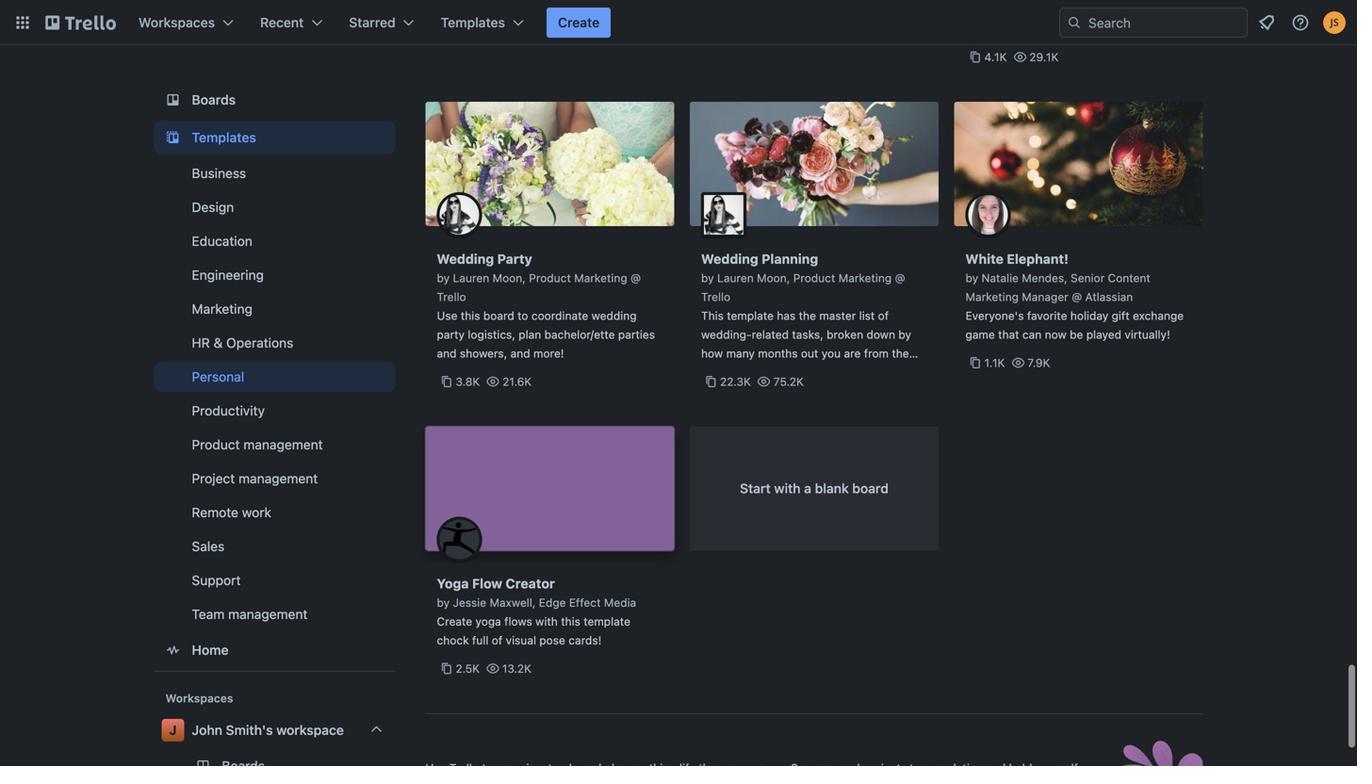 Task type: locate. For each thing, give the bounding box(es) containing it.
1 vertical spatial board
[[853, 481, 889, 496]]

personal icon image
[[1082, 738, 1203, 766]]

trello up this in the top right of the page
[[701, 290, 731, 304]]

support link
[[154, 566, 395, 596]]

team management
[[192, 607, 308, 622]]

0 vertical spatial management
[[244, 437, 323, 453]]

1 horizontal spatial of
[[878, 309, 889, 322]]

full
[[472, 634, 489, 647]]

0 vertical spatial of
[[878, 309, 889, 322]]

@ up wedding
[[631, 272, 641, 285]]

0 vertical spatial workspaces
[[139, 15, 215, 30]]

day.
[[721, 366, 743, 379]]

0 vertical spatial this
[[461, 309, 480, 322]]

primary element
[[0, 0, 1358, 45]]

workspaces up john
[[165, 692, 233, 705]]

trello
[[437, 290, 466, 304], [701, 290, 731, 304]]

0 horizontal spatial and
[[437, 347, 457, 360]]

senior
[[1071, 272, 1105, 285]]

by for wedding party
[[437, 272, 450, 285]]

create button
[[547, 8, 611, 38]]

1 horizontal spatial lauren moon, product marketing @ trello image
[[701, 192, 747, 238]]

1 horizontal spatial wedding
[[701, 251, 759, 267]]

by for white elephant!
[[966, 272, 979, 285]]

templates
[[441, 15, 505, 30], [192, 130, 256, 145]]

product for planning
[[793, 272, 836, 285]]

lauren moon, product marketing @ trello image
[[437, 192, 482, 238], [701, 192, 747, 238]]

2 horizontal spatial product
[[793, 272, 836, 285]]

big
[[701, 366, 718, 379]]

0 notifications image
[[1256, 11, 1278, 34]]

2.5k
[[456, 662, 480, 675]]

hr & operations
[[192, 335, 294, 351]]

0 horizontal spatial trello
[[437, 290, 466, 304]]

management for team management
[[228, 607, 308, 622]]

home image
[[162, 639, 184, 662]]

1 horizontal spatial template
[[727, 309, 774, 322]]

with inside button
[[774, 481, 801, 496]]

out
[[801, 347, 819, 360]]

0 horizontal spatial templates
[[192, 130, 256, 145]]

john smith's workspace
[[192, 723, 344, 738]]

product inside wedding planning by lauren moon, product marketing @ trello this template has the master list of wedding-related tasks, broken down by how many months out you are from the big day.
[[793, 272, 836, 285]]

0 vertical spatial with
[[774, 481, 801, 496]]

2 vertical spatial management
[[228, 607, 308, 622]]

template inside yoga flow creator by jessie maxwell, edge effect media create yoga flows with this template chock full of visual pose cards!
[[584, 615, 631, 628]]

parties
[[618, 328, 655, 341]]

personal
[[192, 369, 244, 385]]

1 vertical spatial with
[[536, 615, 558, 628]]

this inside yoga flow creator by jessie maxwell, edge effect media create yoga flows with this template chock full of visual pose cards!
[[561, 615, 581, 628]]

product down planning
[[793, 272, 836, 285]]

showers,
[[460, 347, 507, 360]]

75.2k
[[774, 375, 804, 388]]

&
[[214, 335, 223, 351]]

trello for wedding planning
[[701, 290, 731, 304]]

1 horizontal spatial trello
[[701, 290, 731, 304]]

1 horizontal spatial product
[[529, 272, 571, 285]]

1 horizontal spatial create
[[558, 15, 600, 30]]

start with a blank board
[[740, 481, 889, 496]]

and down party
[[437, 347, 457, 360]]

trello inside wedding planning by lauren moon, product marketing @ trello this template has the master list of wedding-related tasks, broken down by how many months out you are from the big day.
[[701, 290, 731, 304]]

cards!
[[569, 634, 602, 647]]

1 horizontal spatial and
[[511, 347, 530, 360]]

lauren inside wedding party by lauren moon, product marketing @ trello use this board to coordinate wedding party logistics, plan bachelor/ette parties and showers, and more!
[[453, 272, 489, 285]]

board up logistics,
[[484, 309, 514, 322]]

moon, inside wedding party by lauren moon, product marketing @ trello use this board to coordinate wedding party logistics, plan bachelor/ette parties and showers, and more!
[[493, 272, 526, 285]]

workspaces
[[139, 15, 215, 30], [165, 692, 233, 705]]

0 horizontal spatial the
[[799, 309, 816, 322]]

moon, down "party"
[[493, 272, 526, 285]]

1 and from the left
[[437, 347, 457, 360]]

of right the list at the top
[[878, 309, 889, 322]]

templates up business
[[192, 130, 256, 145]]

wedding up this in the top right of the page
[[701, 251, 759, 267]]

1 vertical spatial the
[[892, 347, 909, 360]]

board inside start with a blank board button
[[853, 481, 889, 496]]

marketing link
[[154, 294, 395, 324]]

workspaces up board image
[[139, 15, 215, 30]]

the up tasks,
[[799, 309, 816, 322]]

template up related
[[727, 309, 774, 322]]

wedding inside wedding party by lauren moon, product marketing @ trello use this board to coordinate wedding party logistics, plan bachelor/ette parties and showers, and more!
[[437, 251, 494, 267]]

1 horizontal spatial moon,
[[757, 272, 790, 285]]

board inside wedding party by lauren moon, product marketing @ trello use this board to coordinate wedding party logistics, plan bachelor/ette parties and showers, and more!
[[484, 309, 514, 322]]

1 horizontal spatial with
[[774, 481, 801, 496]]

maxwell,
[[490, 596, 536, 609]]

1 trello from the left
[[437, 290, 466, 304]]

atlassian
[[1086, 290, 1133, 304]]

0 horizontal spatial template
[[584, 615, 631, 628]]

marketing up everyone's
[[966, 290, 1019, 304]]

virtually!
[[1125, 328, 1171, 341]]

1 lauren from the left
[[453, 272, 489, 285]]

1 vertical spatial management
[[239, 471, 318, 486]]

product inside wedding party by lauren moon, product marketing @ trello use this board to coordinate wedding party logistics, plan bachelor/ette parties and showers, and more!
[[529, 272, 571, 285]]

white
[[966, 251, 1004, 267]]

marketing up the list at the top
[[839, 272, 892, 285]]

@ inside wedding planning by lauren moon, product marketing @ trello this template has the master list of wedding-related tasks, broken down by how many months out you are from the big day.
[[895, 272, 906, 285]]

0 vertical spatial template
[[727, 309, 774, 322]]

0 horizontal spatial lauren
[[453, 272, 489, 285]]

now
[[1045, 328, 1067, 341]]

1 horizontal spatial @
[[895, 272, 906, 285]]

use
[[437, 309, 458, 322]]

more!
[[534, 347, 564, 360]]

can
[[1023, 328, 1042, 341]]

management down product management link
[[239, 471, 318, 486]]

trello inside wedding party by lauren moon, product marketing @ trello use this board to coordinate wedding party logistics, plan bachelor/ette parties and showers, and more!
[[437, 290, 466, 304]]

0 vertical spatial templates
[[441, 15, 505, 30]]

back to home image
[[45, 8, 116, 38]]

0 horizontal spatial moon,
[[493, 272, 526, 285]]

by down white
[[966, 272, 979, 285]]

this right use
[[461, 309, 480, 322]]

sales
[[192, 539, 225, 554]]

wedding
[[592, 309, 637, 322]]

recent
[[260, 15, 304, 30]]

0 vertical spatial the
[[799, 309, 816, 322]]

@ up down
[[895, 272, 906, 285]]

template inside wedding planning by lauren moon, product marketing @ trello this template has the master list of wedding-related tasks, broken down by how many months out you are from the big day.
[[727, 309, 774, 322]]

1 vertical spatial templates
[[192, 130, 256, 145]]

sales link
[[154, 532, 395, 562]]

effect
[[569, 596, 601, 609]]

trello up use
[[437, 290, 466, 304]]

wedding inside wedding planning by lauren moon, product marketing @ trello this template has the master list of wedding-related tasks, broken down by how many months out you are from the big day.
[[701, 251, 759, 267]]

0 horizontal spatial wedding
[[437, 251, 494, 267]]

2 and from the left
[[511, 347, 530, 360]]

0 vertical spatial create
[[558, 15, 600, 30]]

1 horizontal spatial lauren
[[717, 272, 754, 285]]

0 horizontal spatial lauren moon, product marketing @ trello image
[[437, 192, 482, 238]]

by down yoga
[[437, 596, 450, 609]]

1 vertical spatial workspaces
[[165, 692, 233, 705]]

marketing up &
[[192, 301, 253, 317]]

marketing up wedding
[[574, 272, 628, 285]]

starred button
[[338, 8, 426, 38]]

1 horizontal spatial templates
[[441, 15, 505, 30]]

template board image
[[162, 126, 184, 149]]

the right from
[[892, 347, 909, 360]]

marketing inside marketing 'link'
[[192, 301, 253, 317]]

1 moon, from the left
[[493, 272, 526, 285]]

lauren for planning
[[717, 272, 754, 285]]

0 horizontal spatial @
[[631, 272, 641, 285]]

1 wedding from the left
[[437, 251, 494, 267]]

and down plan
[[511, 347, 530, 360]]

lauren up this in the top right of the page
[[717, 272, 754, 285]]

7.9k
[[1028, 356, 1051, 370]]

open information menu image
[[1292, 13, 1310, 32]]

work
[[242, 505, 271, 520]]

2 moon, from the left
[[757, 272, 790, 285]]

lauren moon, product marketing @ trello image for wedding planning
[[701, 192, 747, 238]]

product up project
[[192, 437, 240, 453]]

templates button
[[430, 8, 535, 38]]

1 lauren moon, product marketing @ trello image from the left
[[437, 192, 482, 238]]

@ inside wedding party by lauren moon, product marketing @ trello use this board to coordinate wedding party logistics, plan bachelor/ette parties and showers, and more!
[[631, 272, 641, 285]]

moon, inside wedding planning by lauren moon, product marketing @ trello this template has the master list of wedding-related tasks, broken down by how many months out you are from the big day.
[[757, 272, 790, 285]]

start
[[740, 481, 771, 496]]

wedding planning by lauren moon, product marketing @ trello this template has the master list of wedding-related tasks, broken down by how many months out you are from the big day.
[[701, 251, 912, 379]]

product up coordinate
[[529, 272, 571, 285]]

2 horizontal spatial @
[[1072, 290, 1082, 304]]

this down the effect
[[561, 615, 581, 628]]

2 lauren moon, product marketing @ trello image from the left
[[701, 192, 747, 238]]

create inside yoga flow creator by jessie maxwell, edge effect media create yoga flows with this template chock full of visual pose cards!
[[437, 615, 472, 628]]

2 wedding from the left
[[701, 251, 759, 267]]

are
[[844, 347, 861, 360]]

education
[[192, 233, 252, 249]]

by up this in the top right of the page
[[701, 272, 714, 285]]

@ inside white elephant! by natalie mendes, senior content marketing manager @ atlassian everyone's favorite holiday gift exchange game that can now be played virtually!
[[1072, 290, 1082, 304]]

lauren inside wedding planning by lauren moon, product marketing @ trello this template has the master list of wedding-related tasks, broken down by how many months out you are from the big day.
[[717, 272, 754, 285]]

the
[[799, 309, 816, 322], [892, 347, 909, 360]]

by
[[437, 272, 450, 285], [701, 272, 714, 285], [966, 272, 979, 285], [899, 328, 912, 341], [437, 596, 450, 609]]

you
[[822, 347, 841, 360]]

engineering
[[192, 267, 264, 283]]

with up 'pose'
[[536, 615, 558, 628]]

lauren up use
[[453, 272, 489, 285]]

logistics,
[[468, 328, 516, 341]]

wedding for wedding party
[[437, 251, 494, 267]]

0 horizontal spatial create
[[437, 615, 472, 628]]

1 vertical spatial this
[[561, 615, 581, 628]]

@ for party
[[631, 272, 641, 285]]

management down the support link
[[228, 607, 308, 622]]

business
[[192, 165, 246, 181]]

operations
[[226, 335, 294, 351]]

of right full
[[492, 634, 503, 647]]

2 lauren from the left
[[717, 272, 754, 285]]

1 vertical spatial create
[[437, 615, 472, 628]]

@ down senior on the right top of page
[[1072, 290, 1082, 304]]

board right blank
[[853, 481, 889, 496]]

played
[[1087, 328, 1122, 341]]

by inside wedding party by lauren moon, product marketing @ trello use this board to coordinate wedding party logistics, plan bachelor/ette parties and showers, and more!
[[437, 272, 450, 285]]

design
[[192, 199, 234, 215]]

manager
[[1022, 290, 1069, 304]]

search image
[[1067, 15, 1082, 30]]

wedding party by lauren moon, product marketing @ trello use this board to coordinate wedding party logistics, plan bachelor/ette parties and showers, and more!
[[437, 251, 655, 360]]

flow
[[472, 576, 503, 592]]

1 vertical spatial of
[[492, 634, 503, 647]]

by for wedding planning
[[701, 272, 714, 285]]

1 vertical spatial template
[[584, 615, 631, 628]]

wedding left "party"
[[437, 251, 494, 267]]

0 horizontal spatial board
[[484, 309, 514, 322]]

yoga
[[437, 576, 469, 592]]

1 horizontal spatial board
[[853, 481, 889, 496]]

planning
[[762, 251, 819, 267]]

wedding-
[[701, 328, 752, 341]]

13.2k
[[502, 662, 532, 675]]

with left a
[[774, 481, 801, 496]]

moon, down planning
[[757, 272, 790, 285]]

0 vertical spatial board
[[484, 309, 514, 322]]

down
[[867, 328, 896, 341]]

team management link
[[154, 600, 395, 630]]

1 horizontal spatial the
[[892, 347, 909, 360]]

template down media
[[584, 615, 631, 628]]

gift
[[1112, 309, 1130, 322]]

by up use
[[437, 272, 450, 285]]

management down productivity link
[[244, 437, 323, 453]]

2 trello from the left
[[701, 290, 731, 304]]

personal link
[[154, 362, 395, 392]]

support
[[192, 573, 241, 588]]

by inside white elephant! by natalie mendes, senior content marketing manager @ atlassian everyone's favorite holiday gift exchange game that can now be played virtually!
[[966, 272, 979, 285]]

1 horizontal spatial this
[[561, 615, 581, 628]]

templates right starred popup button
[[441, 15, 505, 30]]

0 horizontal spatial this
[[461, 309, 480, 322]]

media
[[604, 596, 636, 609]]

productivity
[[192, 403, 265, 419]]

0 horizontal spatial of
[[492, 634, 503, 647]]

22.3k
[[720, 375, 751, 388]]

project management
[[192, 471, 318, 486]]

0 horizontal spatial with
[[536, 615, 558, 628]]



Task type: describe. For each thing, give the bounding box(es) containing it.
white elephant! by natalie mendes, senior content marketing manager @ atlassian everyone's favorite holiday gift exchange game that can now be played virtually!
[[966, 251, 1184, 341]]

yoga flow creator by jessie maxwell, edge effect media create yoga flows with this template chock full of visual pose cards!
[[437, 576, 636, 647]]

4.1k
[[985, 50, 1007, 64]]

has
[[777, 309, 796, 322]]

21.6k
[[503, 375, 532, 388]]

marketing inside white elephant! by natalie mendes, senior content marketing manager @ atlassian everyone's favorite holiday gift exchange game that can now be played virtually!
[[966, 290, 1019, 304]]

natalie mendes, senior content marketing manager @ atlassian image
[[966, 192, 1011, 238]]

how
[[701, 347, 723, 360]]

hr
[[192, 335, 210, 351]]

design link
[[154, 192, 395, 222]]

workspace
[[276, 723, 344, 738]]

of inside yoga flow creator by jessie maxwell, edge effect media create yoga flows with this template chock full of visual pose cards!
[[492, 634, 503, 647]]

by right down
[[899, 328, 912, 341]]

flows
[[504, 615, 532, 628]]

exchange
[[1133, 309, 1184, 322]]

templates inside dropdown button
[[441, 15, 505, 30]]

moon, for planning
[[757, 272, 790, 285]]

bachelor/ette
[[545, 328, 615, 341]]

lauren moon, product marketing @ trello image for wedding party
[[437, 192, 482, 238]]

remote
[[192, 505, 238, 520]]

many
[[726, 347, 755, 360]]

home link
[[154, 634, 395, 667]]

creator
[[506, 576, 555, 592]]

mendes,
[[1022, 272, 1068, 285]]

plan
[[519, 328, 541, 341]]

a
[[804, 481, 812, 496]]

master
[[820, 309, 856, 322]]

holiday
[[1071, 309, 1109, 322]]

product management link
[[154, 430, 395, 460]]

recent button
[[249, 8, 334, 38]]

that
[[998, 328, 1020, 341]]

list
[[859, 309, 875, 322]]

3.8k
[[456, 375, 480, 388]]

tasks,
[[792, 328, 824, 341]]

j
[[169, 723, 177, 738]]

months
[[758, 347, 798, 360]]

lauren for party
[[453, 272, 489, 285]]

related
[[752, 328, 789, 341]]

from
[[864, 347, 889, 360]]

0 horizontal spatial product
[[192, 437, 240, 453]]

everyone's
[[966, 309, 1024, 322]]

be
[[1070, 328, 1084, 341]]

management for product management
[[244, 437, 323, 453]]

home
[[192, 642, 229, 658]]

yoga
[[476, 615, 501, 628]]

templates inside 'link'
[[192, 130, 256, 145]]

wedding for wedding planning
[[701, 251, 759, 267]]

remote work
[[192, 505, 271, 520]]

moon, for party
[[493, 272, 526, 285]]

favorite
[[1027, 309, 1068, 322]]

workspaces inside "popup button"
[[139, 15, 215, 30]]

create inside button
[[558, 15, 600, 30]]

hr & operations link
[[154, 328, 395, 358]]

board image
[[162, 89, 184, 111]]

marketing inside wedding planning by lauren moon, product marketing @ trello this template has the master list of wedding-related tasks, broken down by how many months out you are from the big day.
[[839, 272, 892, 285]]

chock
[[437, 634, 469, 647]]

@ for planning
[[895, 272, 906, 285]]

start with a blank board button
[[690, 427, 939, 551]]

john smith (johnsmith38824343) image
[[1324, 11, 1346, 34]]

engineering link
[[154, 260, 395, 290]]

broken
[[827, 328, 864, 341]]

of inside wedding planning by lauren moon, product marketing @ trello this template has the master list of wedding-related tasks, broken down by how many months out you are from the big day.
[[878, 309, 889, 322]]

team
[[192, 607, 225, 622]]

blank
[[815, 481, 849, 496]]

Search field
[[1082, 8, 1247, 37]]

visual
[[506, 634, 536, 647]]

this inside wedding party by lauren moon, product marketing @ trello use this board to coordinate wedding party logistics, plan bachelor/ette parties and showers, and more!
[[461, 309, 480, 322]]

natalie
[[982, 272, 1019, 285]]

game
[[966, 328, 995, 341]]

with inside yoga flow creator by jessie maxwell, edge effect media create yoga flows with this template chock full of visual pose cards!
[[536, 615, 558, 628]]

to
[[518, 309, 528, 322]]

project
[[192, 471, 235, 486]]

29.1k
[[1030, 50, 1059, 64]]

coordinate
[[532, 309, 588, 322]]

party
[[497, 251, 532, 267]]

elephant!
[[1007, 251, 1069, 267]]

education link
[[154, 226, 395, 256]]

party
[[437, 328, 465, 341]]

this
[[701, 309, 724, 322]]

management for project management
[[239, 471, 318, 486]]

jessie maxwell, edge effect media image
[[437, 517, 482, 562]]

product management
[[192, 437, 323, 453]]

trello for wedding party
[[437, 290, 466, 304]]

by inside yoga flow creator by jessie maxwell, edge effect media create yoga flows with this template chock full of visual pose cards!
[[437, 596, 450, 609]]

remote work link
[[154, 498, 395, 528]]

jessie
[[453, 596, 487, 609]]

starred
[[349, 15, 396, 30]]

marketing inside wedding party by lauren moon, product marketing @ trello use this board to coordinate wedding party logistics, plan bachelor/ette parties and showers, and more!
[[574, 272, 628, 285]]

workspaces button
[[127, 8, 245, 38]]

edge
[[539, 596, 566, 609]]

project management link
[[154, 464, 395, 494]]

product for party
[[529, 272, 571, 285]]

content
[[1108, 272, 1151, 285]]



Task type: vqa. For each thing, say whether or not it's contained in the screenshot.


